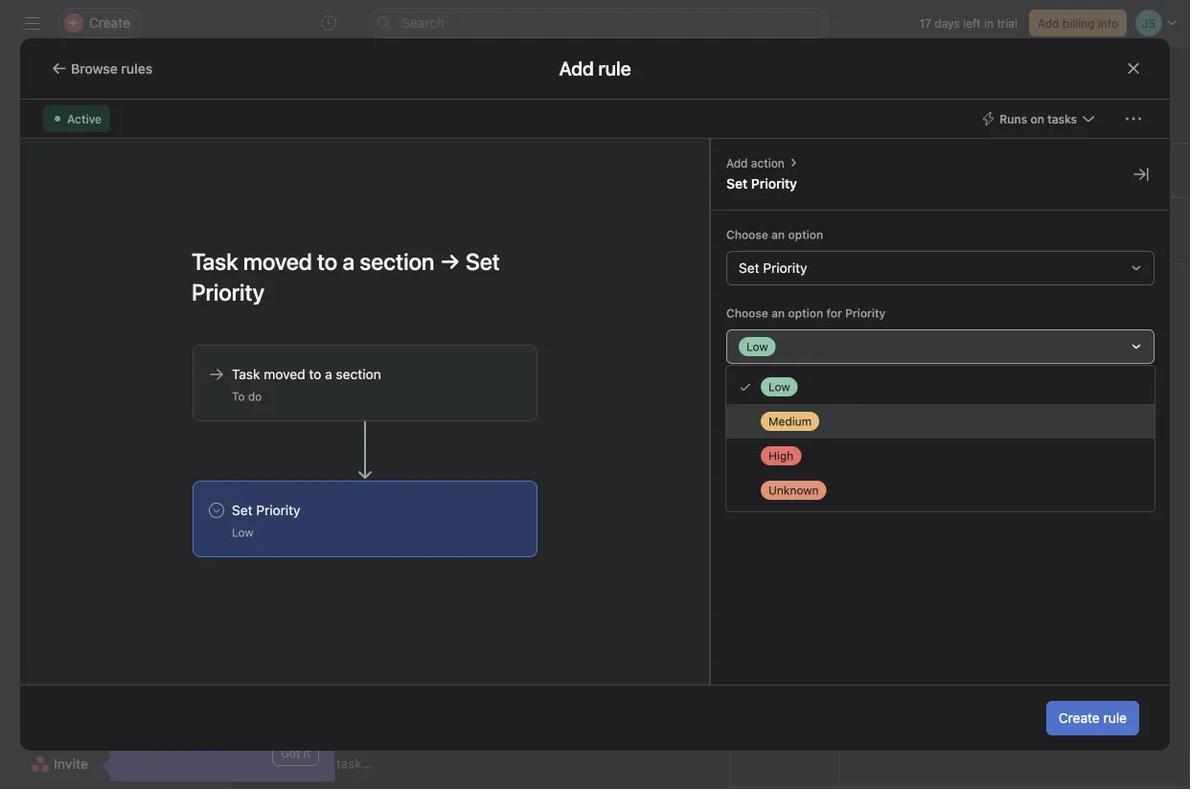 Task type: vqa. For each thing, say whether or not it's contained in the screenshot.
1st John Smith from the bottom of the Header To Do "tree grid"
yes



Task type: describe. For each thing, give the bounding box(es) containing it.
insights
[[23, 184, 73, 199]]

projects element
[[0, 305, 230, 466]]

teams element
[[0, 466, 230, 535]]

task for task moved to a section
[[232, 367, 260, 382]]

a inside button
[[1174, 352, 1181, 368]]

john smith button for oct 20
[[672, 382, 773, 405]]

rules for to do image
[[330, 344, 345, 359]]

draft project brief cell
[[231, 376, 664, 411]]

low button
[[726, 330, 1155, 364]]

add task… button for 3rd add task… "row" from the top
[[308, 754, 373, 775]]

2 vertical spatial set priority
[[232, 503, 301, 519]]

task… for 3rd add task… "row" from the top
[[336, 756, 373, 772]]

customize button
[[1078, 81, 1167, 108]]

got it button
[[272, 740, 319, 767]]

unknown
[[769, 484, 819, 497]]

team
[[863, 509, 894, 525]]

2 add task… row from the top
[[231, 657, 1190, 693]]

browse rules
[[71, 60, 153, 76]]

task moved to a section
[[232, 367, 381, 382]]

c
[[1185, 352, 1190, 368]]

invite button
[[18, 748, 101, 782]]

1 button
[[473, 418, 501, 438]]

john smith button for oct 23
[[672, 416, 773, 439]]

choose an option for priority
[[726, 307, 886, 320]]

row containing 1
[[231, 410, 1190, 446]]

add rule
[[559, 57, 631, 80]]

collaborating
[[126, 710, 206, 726]]

add task… button for 1st add task… "row" from the top
[[308, 487, 373, 508]]

section inside button
[[345, 254, 397, 272]]

share button
[[997, 81, 1061, 108]]

tools
[[1083, 488, 1114, 504]]

start
[[255, 689, 284, 704]]

to do button
[[285, 334, 324, 369]]

teammate
[[173, 689, 235, 704]]

inbox
[[50, 127, 83, 143]]

uses
[[897, 509, 926, 525]]

john for oct 20 – 24
[[699, 387, 725, 400]]

with
[[1030, 488, 1056, 504]]

0 vertical spatial to do
[[285, 343, 324, 361]]

– for 24
[[826, 387, 833, 400]]

moved
[[264, 367, 305, 382]]

projects button
[[0, 312, 75, 332]]

js
[[914, 88, 928, 102]]

workflows
[[964, 488, 1027, 504]]

my tasks
[[50, 96, 105, 112]]

create rule button
[[1046, 702, 1140, 736]]

down arrow image
[[358, 422, 372, 479]]

choose for choose an option
[[726, 228, 769, 242]]

on
[[1031, 112, 1045, 126]]

team button
[[0, 473, 57, 493]]

browse rules button
[[43, 55, 161, 82]]

Draft project brief text field
[[303, 384, 423, 403]]

priority right the for
[[845, 307, 886, 320]]

header to do tree grid
[[231, 376, 1190, 515]]

trial
[[997, 16, 1018, 30]]

oct for oct 23
[[786, 421, 806, 435]]

task is added to this project → move task to a c
[[898, 352, 1190, 368]]

assignee
[[672, 209, 721, 222]]

add task… for 1st add task… "row" from the top
[[308, 489, 373, 505]]

invite a teammate to start collaborating in asana got it
[[126, 689, 311, 760]]

a inside invite a teammate to start collaborating in asana got it
[[163, 689, 170, 704]]

in inside invite a teammate to start collaborating in asana got it
[[210, 710, 221, 726]]

add billing info button
[[1029, 10, 1127, 36]]

invite a teammate to start collaborating in asana tooltip
[[104, 675, 334, 782]]

add inside add billing info button
[[1038, 16, 1059, 30]]

integrated
[[897, 488, 961, 504]]

search button
[[369, 8, 829, 38]]

for
[[827, 307, 842, 320]]

js button
[[909, 83, 932, 106]]

option for choose an option
[[788, 228, 823, 242]]

20
[[809, 387, 823, 400]]

doing
[[285, 534, 326, 553]]

runs on tasks button
[[972, 105, 1105, 132]]

set priority button
[[726, 251, 1155, 286]]

collapse task list for this section image
[[260, 255, 275, 270]]

active
[[67, 112, 102, 126]]

john for oct 23 – 25
[[699, 421, 725, 435]]

search list box
[[369, 8, 829, 38]]

1 horizontal spatial the
[[1060, 488, 1080, 504]]

schedule kickoff meeting cell
[[231, 410, 664, 446]]

oct 23 – 25
[[786, 421, 850, 435]]

high
[[769, 449, 794, 463]]

info
[[1098, 16, 1118, 30]]

add action
[[726, 156, 785, 170]]

task for task is added to this project → move task to a c
[[898, 352, 926, 368]]

global element
[[0, 47, 230, 162]]

add billing info
[[1038, 16, 1118, 30]]

0 vertical spatial set priority
[[726, 176, 797, 192]]

1 vertical spatial section
[[336, 367, 381, 382]]

1 vertical spatial 24
[[809, 456, 823, 469]]

Schedule kickoff meeting text field
[[303, 418, 469, 438]]

add task… button for second add task… "row" from the top
[[308, 665, 373, 686]]

1 rule
[[770, 382, 800, 396]]

1 vertical spatial the
[[930, 509, 950, 525]]

john smith for oct 20
[[699, 387, 760, 400]]

25
[[836, 421, 850, 435]]

priority inside dropdown button
[[763, 260, 808, 276]]

this
[[1002, 352, 1025, 368]]

active button
[[43, 105, 110, 132]]

oct for oct 20
[[786, 387, 806, 400]]

team
[[23, 475, 57, 491]]

task… for 1st add task… "row" from the top
[[336, 489, 373, 505]]

invite for invite
[[54, 757, 88, 772]]

rule for 1 rule
[[779, 382, 800, 396]]

an for choose an option for priority
[[772, 307, 785, 320]]

→
[[1076, 352, 1088, 368]]

invite for invite a teammate to start collaborating in asana got it
[[126, 689, 159, 704]]

status
[[1014, 209, 1049, 222]]

doing button
[[285, 526, 326, 561]]

date
[[811, 209, 835, 222]]

added
[[944, 352, 983, 368]]

due
[[786, 209, 808, 222]]

my tasks link
[[12, 89, 219, 120]]



Task type: locate. For each thing, give the bounding box(es) containing it.
oct 24
[[786, 456, 823, 469]]

1 up share timeline with teammates cell at bottom
[[477, 421, 482, 435]]

set priority up doing button
[[232, 503, 301, 519]]

add left billing
[[1038, 16, 1059, 30]]

1 for 1
[[477, 421, 482, 435]]

24 right the 20
[[836, 387, 850, 400]]

0 vertical spatial rule
[[779, 382, 800, 396]]

2 oct from the top
[[786, 421, 806, 435]]

to inside invite a teammate to start collaborating in asana got it
[[239, 689, 251, 704]]

the down integrated
[[930, 509, 950, 525]]

1 vertical spatial task…
[[336, 667, 373, 683]]

1
[[770, 382, 776, 396], [477, 421, 482, 435]]

0 vertical spatial section
[[345, 254, 397, 272]]

3 task… from the top
[[336, 756, 373, 772]]

–
[[826, 387, 833, 400], [826, 421, 833, 435]]

0 horizontal spatial do
[[248, 390, 262, 403]]

Add a name for this rule text field
[[179, 240, 538, 314]]

to left this
[[986, 352, 999, 368]]

insights button
[[0, 182, 73, 201]]

1 vertical spatial rule
[[1104, 711, 1127, 726]]

0 horizontal spatial a
[[163, 689, 170, 704]]

add task… right got
[[308, 756, 373, 772]]

is
[[930, 352, 940, 368]]

1 vertical spatial low
[[769, 380, 790, 394]]

2 john from the top
[[699, 421, 725, 435]]

1 john smith from the top
[[699, 387, 760, 400]]

1 smith from the top
[[728, 387, 760, 400]]

build integrated workflows with the tools your team uses the most.
[[863, 488, 1145, 525]]

2 choose from the top
[[726, 307, 769, 320]]

1 vertical spatial do
[[248, 390, 262, 403]]

tasks inside global element
[[72, 96, 105, 112]]

john smith button
[[672, 382, 773, 405], [672, 416, 773, 439]]

1 vertical spatial 1
[[477, 421, 482, 435]]

2 john smith button from the top
[[672, 416, 773, 439]]

None text field
[[311, 64, 571, 99]]

0 vertical spatial invite
[[126, 689, 159, 704]]

add up it
[[308, 667, 332, 683]]

smith for oct 23
[[728, 421, 760, 435]]

3 add task… row from the top
[[231, 746, 1190, 782]]

left
[[963, 16, 981, 30]]

set
[[726, 176, 748, 192], [739, 260, 760, 276], [232, 503, 253, 519]]

in down teammate
[[210, 710, 221, 726]]

2 vertical spatial oct
[[786, 456, 806, 469]]

1 for 1 rule
[[770, 382, 776, 396]]

add inside add action button
[[726, 156, 748, 170]]

hide sidebar image
[[25, 15, 40, 31]]

add task… button
[[308, 487, 373, 508], [308, 665, 373, 686], [308, 754, 373, 775]]

a left c
[[1174, 352, 1181, 368]]

invite inside button
[[54, 757, 88, 772]]

add left action
[[726, 156, 748, 170]]

1 add task… row from the top
[[231, 479, 1190, 515]]

option left the for
[[788, 307, 823, 320]]

option down "due date"
[[788, 228, 823, 242]]

billing
[[1063, 16, 1095, 30]]

0 horizontal spatial tasks
[[72, 96, 105, 112]]

the right with
[[1060, 488, 1080, 504]]

0 horizontal spatial to
[[232, 390, 245, 403]]

1 horizontal spatial in
[[984, 16, 994, 30]]

do left the rules for to do image
[[306, 343, 324, 361]]

add for 3rd add task… "row" from the top add task… button
[[308, 756, 332, 772]]

0 horizontal spatial 24
[[809, 456, 823, 469]]

1 vertical spatial add task…
[[308, 667, 373, 683]]

oct left the 20
[[786, 387, 806, 400]]

section
[[345, 254, 397, 272], [336, 367, 381, 382]]

1 choose from the top
[[726, 228, 769, 242]]

low inside "low" popup button
[[747, 340, 768, 354]]

most.
[[953, 509, 988, 525]]

0 vertical spatial add task… button
[[308, 487, 373, 508]]

it
[[304, 747, 311, 760]]

0 vertical spatial –
[[826, 387, 833, 400]]

home link
[[12, 58, 219, 89]]

oct 20 – 24
[[786, 387, 850, 400]]

option for choose an option for priority
[[788, 307, 823, 320]]

0 horizontal spatial 1
[[477, 421, 482, 435]]

task down collapse task list for this section image
[[232, 367, 260, 382]]

add task… button inside header to do tree grid
[[308, 487, 373, 508]]

add task… down "down arrow" image
[[308, 489, 373, 505]]

0 vertical spatial choose
[[726, 228, 769, 242]]

do
[[306, 343, 324, 361], [248, 390, 262, 403]]

1 option from the top
[[788, 228, 823, 242]]

john smith up oct 24 row
[[699, 421, 760, 435]]

task… inside header to do tree grid
[[336, 489, 373, 505]]

0 horizontal spatial task
[[232, 367, 260, 382]]

2 task… from the top
[[336, 667, 373, 683]]

oct left 23
[[786, 421, 806, 435]]

1 add task… from the top
[[308, 489, 373, 505]]

a down the rules for to do image
[[325, 367, 332, 382]]

2 vertical spatial add task… button
[[308, 754, 373, 775]]

oct up apps
[[786, 456, 806, 469]]

asana
[[224, 710, 262, 726]]

0 vertical spatial 24
[[836, 387, 850, 400]]

0 vertical spatial task…
[[336, 489, 373, 505]]

2 add task… from the top
[[308, 667, 373, 683]]

low
[[747, 340, 768, 354], [769, 380, 790, 394], [232, 526, 254, 540]]

john smith for oct 23
[[699, 421, 760, 435]]

inbox link
[[12, 120, 219, 150]]

priority
[[751, 176, 797, 192], [900, 209, 939, 222], [763, 260, 808, 276], [845, 307, 886, 320], [256, 503, 301, 519]]

choose for choose an option for priority
[[726, 307, 769, 320]]

to
[[285, 343, 302, 361], [232, 390, 245, 403]]

add up doing button
[[308, 489, 332, 505]]

add task… up it
[[308, 667, 373, 683]]

1 vertical spatial to do
[[232, 390, 262, 403]]

projects
[[23, 314, 75, 330]]

days
[[935, 16, 960, 30]]

untitled
[[285, 254, 341, 272]]

untitled section button
[[285, 245, 397, 280]]

create
[[1059, 711, 1100, 726]]

task
[[1128, 352, 1154, 368]]

0 vertical spatial john smith
[[699, 387, 760, 400]]

add task… for 3rd add task… "row" from the top
[[308, 756, 373, 772]]

rule left the 20
[[779, 382, 800, 396]]

1 vertical spatial in
[[210, 710, 221, 726]]

0 vertical spatial john
[[699, 387, 725, 400]]

23
[[809, 421, 823, 435]]

templates
[[758, 681, 812, 695]]

action
[[751, 156, 785, 170]]

share timeline with teammates cell
[[231, 445, 664, 480]]

3 add task… button from the top
[[308, 754, 373, 775]]

2 vertical spatial add task…
[[308, 756, 373, 772]]

add task… inside header to do tree grid
[[308, 489, 373, 505]]

row containing john smith
[[231, 376, 1190, 411]]

oct
[[786, 387, 806, 400], [786, 421, 806, 435], [786, 456, 806, 469]]

rule right create on the bottom right of page
[[1104, 711, 1127, 726]]

2 vertical spatial low
[[232, 526, 254, 540]]

2 an from the top
[[772, 307, 785, 320]]

1 horizontal spatial 1
[[770, 382, 776, 396]]

rule for create rule
[[1104, 711, 1127, 726]]

1 vertical spatial add task… button
[[308, 665, 373, 686]]

task up the templates
[[773, 664, 797, 678]]

invite
[[126, 689, 159, 704], [54, 757, 88, 772]]

1 vertical spatial add task… row
[[231, 657, 1190, 693]]

close side pane image
[[1134, 167, 1149, 182]]

a up collaborating
[[163, 689, 170, 704]]

1 an from the top
[[772, 228, 785, 242]]

1 vertical spatial to
[[232, 390, 245, 403]]

0 vertical spatial add task…
[[308, 489, 373, 505]]

set priority down action
[[726, 176, 797, 192]]

1 horizontal spatial to do
[[285, 343, 324, 361]]

do inside to do button
[[306, 343, 324, 361]]

my
[[50, 96, 69, 112]]

0 vertical spatial the
[[1060, 488, 1080, 504]]

add action button
[[726, 154, 785, 172]]

1 vertical spatial an
[[772, 307, 785, 320]]

0 vertical spatial low
[[747, 340, 768, 354]]

1 add task… button from the top
[[308, 487, 373, 508]]

add for add task… button corresponding to second add task… "row" from the top
[[308, 667, 332, 683]]

task… for second add task… "row" from the top
[[336, 667, 373, 683]]

insights element
[[0, 174, 230, 305]]

2 vertical spatial set
[[232, 503, 253, 519]]

1 horizontal spatial to
[[285, 343, 302, 361]]

choose down add action
[[726, 228, 769, 242]]

to up 'moved'
[[285, 343, 302, 361]]

0 horizontal spatial to do
[[232, 390, 262, 403]]

add inside header to do tree grid
[[308, 489, 332, 505]]

1 vertical spatial oct
[[786, 421, 806, 435]]

choose an option
[[726, 228, 823, 242]]

– left 25
[[826, 421, 833, 435]]

apps
[[771, 476, 799, 490]]

your
[[1117, 488, 1145, 504]]

0 horizontal spatial invite
[[54, 757, 88, 772]]

0 vertical spatial an
[[772, 228, 785, 242]]

0 vertical spatial option
[[788, 228, 823, 242]]

priority down action
[[751, 176, 797, 192]]

priority up doing button
[[256, 503, 301, 519]]

0 vertical spatial john smith button
[[672, 382, 773, 405]]

17
[[920, 16, 932, 30]]

1 john from the top
[[699, 387, 725, 400]]

smith for oct 20
[[728, 387, 760, 400]]

add
[[1038, 16, 1059, 30], [726, 156, 748, 170], [308, 489, 332, 505], [308, 667, 332, 683], [308, 756, 332, 772]]

1 vertical spatial set priority
[[739, 260, 808, 276]]

john
[[699, 387, 725, 400], [699, 421, 725, 435]]

collapse task list for this section image
[[260, 344, 275, 359]]

an down action
[[772, 228, 785, 242]]

0 vertical spatial in
[[984, 16, 994, 30]]

smith left 1 rule
[[728, 387, 760, 400]]

add to starred image
[[608, 74, 623, 89]]

add for add action button
[[726, 156, 748, 170]]

customize
[[1101, 88, 1159, 102]]

3 oct from the top
[[786, 456, 806, 469]]

row containing assignee
[[231, 197, 1190, 233]]

got
[[281, 747, 300, 760]]

to up asana
[[239, 689, 251, 704]]

low up medium
[[769, 380, 790, 394]]

set priority
[[726, 176, 797, 192], [739, 260, 808, 276], [232, 503, 301, 519]]

rule inside button
[[1104, 711, 1127, 726]]

add for add task… button in header to do tree grid
[[308, 489, 332, 505]]

0 vertical spatial set
[[726, 176, 748, 192]]

create rule
[[1059, 711, 1127, 726]]

task…
[[336, 489, 373, 505], [336, 667, 373, 683], [336, 756, 373, 772]]

medium option
[[726, 404, 1155, 439]]

1 horizontal spatial invite
[[126, 689, 159, 704]]

search
[[402, 15, 445, 31]]

to right task
[[1158, 352, 1170, 368]]

add task… button down "down arrow" image
[[308, 487, 373, 508]]

– for 25
[[826, 421, 833, 435]]

set priority inside dropdown button
[[739, 260, 808, 276]]

add right got
[[308, 756, 332, 772]]

rule
[[779, 382, 800, 396], [1104, 711, 1127, 726]]

0 horizontal spatial in
[[210, 710, 221, 726]]

2 vertical spatial task…
[[336, 756, 373, 772]]

to
[[986, 352, 999, 368], [1158, 352, 1170, 368], [309, 367, 321, 382], [239, 689, 251, 704]]

low down 'choose an option for priority'
[[747, 340, 768, 354]]

invite inside invite a teammate to start collaborating in asana got it
[[126, 689, 159, 704]]

set inside dropdown button
[[739, 260, 760, 276]]

1 horizontal spatial task
[[773, 664, 797, 678]]

0 vertical spatial do
[[306, 343, 324, 361]]

to do
[[285, 343, 324, 361], [232, 390, 262, 403]]

1 vertical spatial option
[[788, 307, 823, 320]]

0 vertical spatial to
[[285, 343, 302, 361]]

task
[[898, 352, 926, 368], [232, 367, 260, 382], [773, 664, 797, 678]]

1 vertical spatial john smith button
[[672, 416, 773, 439]]

2 horizontal spatial task
[[898, 352, 926, 368]]

john smith left 1 rule
[[699, 387, 760, 400]]

john smith
[[699, 387, 760, 400], [699, 421, 760, 435]]

1 vertical spatial invite
[[54, 757, 88, 772]]

smith left medium
[[728, 421, 760, 435]]

to down task moved to a section
[[232, 390, 245, 403]]

0 vertical spatial smith
[[728, 387, 760, 400]]

task is added to this project → move task to a c button
[[863, 338, 1190, 405]]

1 up medium
[[770, 382, 776, 396]]

1 vertical spatial set
[[739, 260, 760, 276]]

share
[[1021, 88, 1053, 102]]

set priority down choose an option
[[739, 260, 808, 276]]

due date
[[786, 209, 835, 222]]

1 vertical spatial choose
[[726, 307, 769, 320]]

1 inside button
[[477, 421, 482, 435]]

2 add task… button from the top
[[308, 665, 373, 686]]

do down collapse task list for this section image
[[248, 390, 262, 403]]

add task… for second add task… "row" from the top
[[308, 667, 373, 683]]

1 horizontal spatial a
[[325, 367, 332, 382]]

0 horizontal spatial rule
[[779, 382, 800, 396]]

to do down collapse task list for this section image
[[232, 390, 262, 403]]

untitled section
[[285, 254, 397, 272]]

Share timeline with teammates text field
[[303, 453, 502, 472]]

1 vertical spatial smith
[[728, 421, 760, 435]]

priority down choose an option
[[763, 260, 808, 276]]

1 vertical spatial john
[[699, 421, 725, 435]]

build
[[863, 488, 893, 504]]

row
[[231, 197, 1190, 233], [254, 232, 1167, 234], [231, 287, 1190, 323], [231, 376, 1190, 411], [231, 410, 1190, 446], [231, 567, 1190, 604]]

in
[[984, 16, 994, 30], [210, 710, 221, 726]]

2 vertical spatial add task… row
[[231, 746, 1190, 782]]

1 horizontal spatial tasks
[[1048, 112, 1077, 126]]

24 down 23
[[809, 456, 823, 469]]

home
[[50, 66, 86, 81]]

1 horizontal spatial low
[[747, 340, 768, 354]]

1 vertical spatial –
[[826, 421, 833, 435]]

1 horizontal spatial rule
[[1104, 711, 1127, 726]]

1 horizontal spatial do
[[306, 343, 324, 361]]

task templates
[[758, 664, 812, 695]]

task for task templates
[[773, 664, 797, 678]]

add task… button up it
[[308, 665, 373, 686]]

runs
[[1000, 112, 1028, 126]]

0 vertical spatial add task… row
[[231, 479, 1190, 515]]

choose
[[726, 228, 769, 242], [726, 307, 769, 320]]

2 horizontal spatial low
[[769, 380, 790, 394]]

close this dialog image
[[1126, 61, 1141, 76]]

1 oct from the top
[[786, 387, 806, 400]]

2 john smith from the top
[[699, 421, 760, 435]]

2 horizontal spatial a
[[1174, 352, 1181, 368]]

low left doing button
[[232, 526, 254, 540]]

1 task… from the top
[[336, 489, 373, 505]]

the
[[1060, 488, 1080, 504], [930, 509, 950, 525]]

task left "is"
[[898, 352, 926, 368]]

choose down choose an option
[[726, 307, 769, 320]]

3 add task… from the top
[[308, 756, 373, 772]]

0 horizontal spatial low
[[232, 526, 254, 540]]

0 horizontal spatial the
[[930, 509, 950, 525]]

an left the for
[[772, 307, 785, 320]]

add task… row
[[231, 479, 1190, 515], [231, 657, 1190, 693], [231, 746, 1190, 782]]

section right untitled
[[345, 254, 397, 272]]

an for choose an option
[[772, 228, 785, 242]]

2 smith from the top
[[728, 421, 760, 435]]

runs on tasks
[[1000, 112, 1077, 126]]

to do up task moved to a section
[[285, 343, 324, 361]]

add task… button right got
[[308, 754, 373, 775]]

to inside button
[[285, 343, 302, 361]]

in right left
[[984, 16, 994, 30]]

oct 24 row
[[231, 445, 1190, 480]]

17 days left in trial
[[920, 16, 1018, 30]]

– right the 20
[[826, 387, 833, 400]]

0 vertical spatial oct
[[786, 387, 806, 400]]

move
[[1091, 352, 1125, 368]]

24
[[836, 387, 850, 400], [809, 456, 823, 469]]

section up draft project brief text box at the left of page
[[336, 367, 381, 382]]

1 horizontal spatial 24
[[836, 387, 850, 400]]

task inside button
[[898, 352, 926, 368]]

priority up 'set priority' dropdown button
[[900, 209, 939, 222]]

1 john smith button from the top
[[672, 382, 773, 405]]

to right 'moved'
[[309, 367, 321, 382]]

task inside task templates
[[773, 664, 797, 678]]

project
[[1029, 352, 1072, 368]]

1 vertical spatial john smith
[[699, 421, 760, 435]]

tasks inside dropdown button
[[1048, 112, 1077, 126]]

2 option from the top
[[788, 307, 823, 320]]

0 vertical spatial 1
[[770, 382, 776, 396]]

medium
[[769, 415, 812, 428]]



